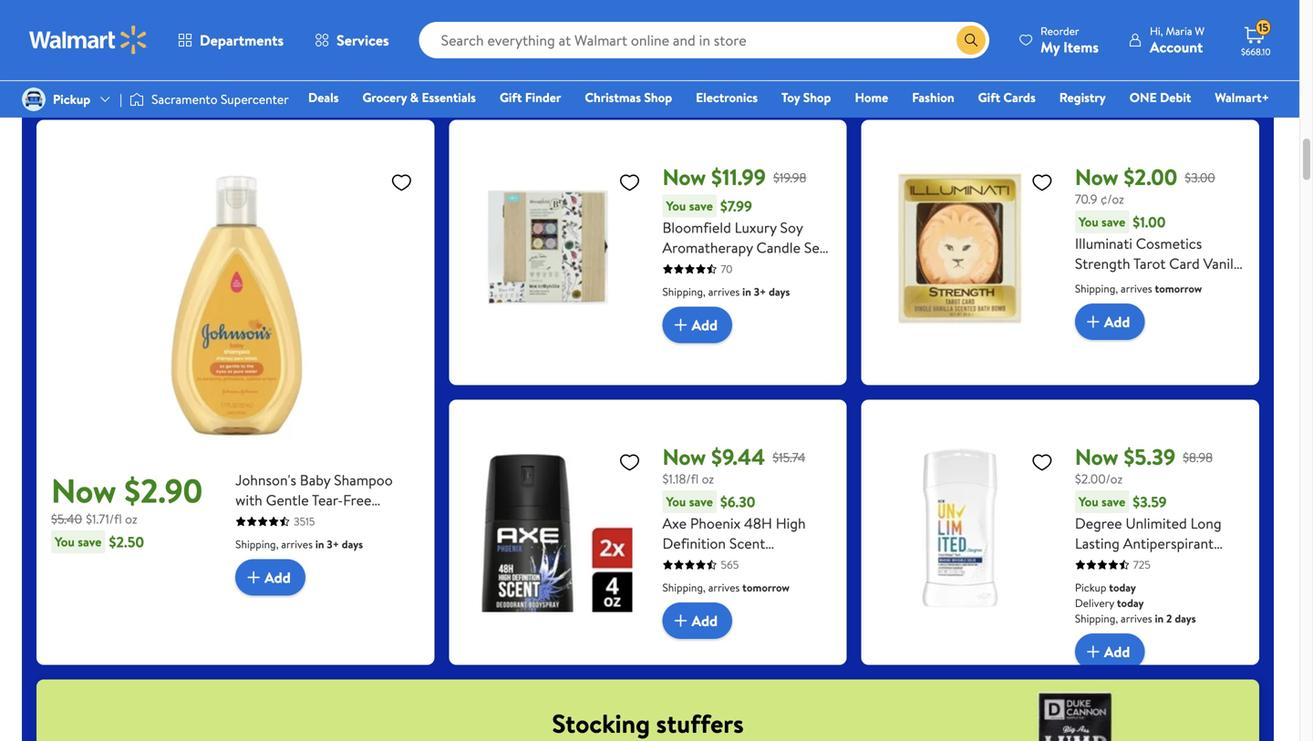 Task type: vqa. For each thing, say whether or not it's contained in the screenshot.
first list from the top of the page
no



Task type: locate. For each thing, give the bounding box(es) containing it.
save inside the "now $5.39 $8.98 $2.00/oz you save $3.59 degree unlimited long lasting antiperspirant deodorant stick, marine, 2.7 oz"
[[1102, 493, 1125, 511]]

christmas shop link
[[577, 88, 680, 107]]

0 vertical spatial shipping, arrives in 3+ days
[[662, 284, 790, 300]]

 image down "walmart" image
[[22, 88, 46, 111]]

1 horizontal spatial deals
[[649, 59, 681, 79]]

2 deodorant from the left
[[1075, 553, 1143, 574]]

have
[[721, 14, 754, 36]]

shampoo
[[334, 470, 393, 490]]

save inside now $2.90 $5.40 $1.71/fl oz you save $2.50
[[78, 533, 102, 551]]

now inside now $9.44 $15.74 $1.18/fl oz you save $6.30 axe phoenix 48h high definition scent deodorant bodyspray 4 oz 2 pack
[[662, 442, 706, 472]]

add button
[[1075, 304, 1145, 340], [662, 307, 732, 343], [235, 559, 305, 596], [662, 603, 732, 639], [1075, 634, 1145, 670]]

in
[[742, 284, 751, 300], [315, 537, 324, 552], [1155, 611, 1164, 626]]

hi,
[[1150, 23, 1163, 39]]

arrives down 565
[[708, 580, 740, 595]]

add for now $11.99
[[692, 315, 718, 335]]

 image
[[22, 88, 46, 111], [130, 90, 144, 109]]

deodorant down "degree"
[[1075, 553, 1143, 574]]

of
[[623, 14, 638, 36]]

card
[[1169, 253, 1200, 274]]

shipping, arrives in 3+ days
[[662, 284, 790, 300], [235, 537, 363, 552]]

search icon image
[[964, 33, 978, 47]]

walmart+ link
[[1207, 88, 1278, 107]]

3+ down tear- on the left bottom of page
[[327, 537, 339, 552]]

1 vertical spatial 2
[[1166, 611, 1172, 626]]

shipping, arrives in 3+ days down 70
[[662, 284, 790, 300]]

days down candle in the right of the page
[[769, 284, 790, 300]]

shipping, down 2.7
[[1075, 611, 1118, 626]]

you inside you save $7.99 bloomfield luxury soy aromatherapy candle set, 4pc
[[666, 197, 686, 215]]

you up the axe
[[666, 493, 686, 511]]

shop down shop deals button
[[644, 88, 672, 106]]

days down stick,
[[1175, 611, 1196, 626]]

oz up $2.50
[[125, 510, 137, 528]]

2 vertical spatial days
[[1175, 611, 1196, 626]]

gift left the finder
[[500, 88, 522, 106]]

add to cart image down delivery
[[1082, 641, 1104, 663]]

add down pack
[[692, 611, 718, 631]]

grocery & essentials
[[362, 88, 476, 106]]

0 vertical spatial shipping, arrives tomorrow
[[1075, 281, 1202, 296]]

account
[[1150, 37, 1203, 57]]

now inside now $2.00 $3.00 70.9 ¢/oz you save $1.00 illuminati cosmetics strength tarot card vanilla scented bath bomb
[[1075, 162, 1118, 192]]

shipping, down strength
[[1075, 281, 1118, 296]]

you inside now $2.90 $5.40 $1.71/fl oz you save $2.50
[[55, 533, 75, 551]]

pickup for pickup today delivery today shipping, arrives in 2 days
[[1075, 580, 1106, 595]]

pack
[[674, 574, 704, 594]]

free
[[343, 490, 371, 510]]

shop up "christmas shop" on the top of the page
[[614, 59, 646, 79]]

tomorrow down the card
[[1155, 281, 1202, 296]]

save for $9.44
[[689, 493, 713, 511]]

add button for now $11.99
[[662, 307, 732, 343]]

deals left of
[[583, 14, 619, 36]]

1 horizontal spatial add to cart image
[[670, 610, 692, 632]]

you inside the "now $5.39 $8.98 $2.00/oz you save $3.59 degree unlimited long lasting antiperspirant deodorant stick, marine, 2.7 oz"
[[1079, 493, 1099, 511]]

scent
[[729, 533, 765, 553]]

oz right fl.
[[328, 510, 342, 530]]

0 horizontal spatial deodorant
[[662, 553, 731, 574]]

today down 725
[[1109, 580, 1136, 595]]

sacramento supercenter
[[151, 90, 289, 108]]

1 deodorant from the left
[[662, 553, 731, 574]]

1.7
[[294, 510, 309, 530]]

now
[[662, 162, 706, 192], [1075, 162, 1118, 192], [662, 442, 706, 472], [1075, 442, 1118, 472], [51, 468, 116, 513]]

1 vertical spatial 3+
[[327, 537, 339, 552]]

0 horizontal spatial shipping, arrives tomorrow
[[662, 580, 790, 595]]

you up "degree"
[[1079, 493, 1099, 511]]

one
[[1130, 88, 1157, 106]]

home
[[855, 88, 888, 106]]

pickup inside pickup today delivery today shipping, arrives in 2 days
[[1075, 580, 1106, 595]]

now inside the "now $5.39 $8.98 $2.00/oz you save $3.59 degree unlimited long lasting antiperspirant deodorant stick, marine, 2.7 oz"
[[1075, 442, 1118, 472]]

add button down delivery
[[1075, 634, 1145, 670]]

shop right toy
[[803, 88, 831, 106]]

$3.00
[[1185, 168, 1215, 186]]

1 horizontal spatial in
[[742, 284, 751, 300]]

1 horizontal spatial pickup
[[1075, 580, 1106, 595]]

bloomfield
[[662, 217, 731, 238]]

0 horizontal spatial gift
[[500, 88, 522, 106]]

0 vertical spatial in
[[742, 284, 751, 300]]

0 horizontal spatial add to cart image
[[670, 314, 692, 336]]

0 vertical spatial pickup
[[53, 90, 90, 108]]

0 vertical spatial add to cart image
[[1082, 311, 1104, 333]]

save up bloomfield
[[689, 197, 713, 215]]

deodorant down phoenix at the bottom of page
[[662, 553, 731, 574]]

0 horizontal spatial in
[[315, 537, 324, 552]]

1 horizontal spatial 2
[[1166, 611, 1172, 626]]

tomorrow down bodyspray on the bottom right
[[742, 580, 790, 595]]

0 horizontal spatial 3+
[[327, 537, 339, 552]]

pickup down the lasting
[[1075, 580, 1106, 595]]

now left $9.44
[[662, 442, 706, 472]]

now up $2.50
[[51, 468, 116, 513]]

today right delivery
[[1117, 595, 1144, 611]]

save inside now $2.00 $3.00 70.9 ¢/oz you save $1.00 illuminati cosmetics strength tarot card vanilla scented bath bomb
[[1102, 213, 1125, 231]]

 image right |
[[130, 90, 144, 109]]

pickup left |
[[53, 90, 90, 108]]

you for $9.44
[[666, 493, 686, 511]]

1 vertical spatial deals
[[649, 59, 681, 79]]

1 horizontal spatial tomorrow
[[1155, 281, 1202, 296]]

save down $1.71/fl
[[78, 533, 102, 551]]

add to cart image down pack
[[670, 610, 692, 632]]

electronics link
[[688, 88, 766, 107]]

days
[[769, 284, 790, 300], [342, 537, 363, 552], [1175, 611, 1196, 626]]

shipping,
[[1075, 281, 1118, 296], [662, 284, 706, 300], [235, 537, 279, 552], [662, 580, 706, 595], [1075, 611, 1118, 626]]

1 gift from the left
[[500, 88, 522, 106]]

$11.99
[[711, 162, 766, 192]]

add to cart image down 4pc
[[670, 314, 692, 336]]

gift left cards
[[978, 88, 1000, 106]]

$2.00/oz
[[1075, 470, 1123, 488]]

johnson's
[[235, 470, 296, 490]]

$5.39
[[1124, 442, 1176, 472]]

days down free
[[342, 537, 363, 552]]

strength
[[1075, 253, 1130, 274]]

0 vertical spatial days
[[769, 284, 790, 300]]

add to cart image
[[670, 314, 692, 336], [1082, 641, 1104, 663]]

add button down pack
[[662, 603, 732, 639]]

pickup today delivery today shipping, arrives in 2 days
[[1075, 580, 1196, 626]]

2 vertical spatial add to cart image
[[670, 610, 692, 632]]

tarot
[[1133, 253, 1166, 274]]

add button for now $5.39
[[1075, 634, 1145, 670]]

now left $2.00
[[1075, 162, 1118, 192]]

essentials
[[422, 88, 476, 106]]

$5.40
[[51, 510, 82, 528]]

add down pickup today delivery today shipping, arrives in 2 days
[[1104, 642, 1130, 662]]

0 horizontal spatial  image
[[22, 88, 46, 111]]

save up "degree"
[[1102, 493, 1125, 511]]

add to cart image
[[1082, 311, 1104, 333], [243, 567, 265, 589], [670, 610, 692, 632]]

2 horizontal spatial in
[[1155, 611, 1164, 626]]

0 horizontal spatial add to cart image
[[243, 567, 265, 589]]

0 vertical spatial add to cart image
[[670, 314, 692, 336]]

add to cart image down scented
[[1082, 311, 1104, 333]]

the
[[642, 14, 666, 36]]

save
[[689, 197, 713, 215], [1102, 213, 1125, 231], [689, 493, 713, 511], [1102, 493, 1125, 511], [78, 533, 102, 551]]

0 horizontal spatial shipping, arrives in 3+ days
[[235, 537, 363, 552]]

arrives inside pickup today delivery today shipping, arrives in 2 days
[[1121, 611, 1152, 626]]

1 horizontal spatial deodorant
[[1075, 553, 1143, 574]]

0 horizontal spatial pickup
[[53, 90, 90, 108]]

you save $7.99 bloomfield luxury soy aromatherapy candle set, 4pc
[[662, 196, 829, 278]]

bath
[[1130, 274, 1159, 294]]

0 horizontal spatial deals
[[583, 14, 619, 36]]

1 horizontal spatial add to cart image
[[1082, 641, 1104, 663]]

1 vertical spatial add to cart image
[[1082, 641, 1104, 663]]

shipping, arrives tomorrow down tarot
[[1075, 281, 1202, 296]]

oz inside the "now $5.39 $8.98 $2.00/oz you save $3.59 degree unlimited long lasting antiperspirant deodorant stick, marine, 2.7 oz"
[[1096, 574, 1111, 594]]

in down you save $7.99 bloomfield luxury soy aromatherapy candle set, 4pc
[[742, 284, 751, 300]]

degree
[[1075, 513, 1122, 533]]

1 vertical spatial pickup
[[1075, 580, 1106, 595]]

$6.30
[[720, 492, 755, 512]]

2 vertical spatial in
[[1155, 611, 1164, 626]]

in inside pickup today delivery today shipping, arrives in 2 days
[[1155, 611, 1164, 626]]

1 horizontal spatial  image
[[130, 90, 144, 109]]

add to cart image for now
[[1082, 641, 1104, 663]]

1 horizontal spatial gift
[[978, 88, 1000, 106]]

add to favorites list, johnson's baby shampoo with gentle tear-free formula, 1.7 fl. oz image
[[391, 171, 412, 194]]

add to favorites list, axe phoenix 48h high definition scent deodorant bodyspray 4 oz 2 pack image
[[619, 451, 641, 474]]

2 gift from the left
[[978, 88, 1000, 106]]

one debit link
[[1121, 88, 1199, 107]]

you inside now $9.44 $15.74 $1.18/fl oz you save $6.30 axe phoenix 48h high definition scent deodorant bodyspray 4 oz 2 pack
[[666, 493, 686, 511]]

add button for now $9.44
[[662, 603, 732, 639]]

definition
[[662, 533, 726, 553]]

save for $2.00
[[1102, 213, 1125, 231]]

in down stick,
[[1155, 611, 1164, 626]]

$1.71/fl
[[86, 510, 122, 528]]

walmart image
[[29, 26, 148, 55]]

1 vertical spatial days
[[342, 537, 363, 552]]

0 vertical spatial tomorrow
[[1155, 281, 1202, 296]]

1 vertical spatial in
[[315, 537, 324, 552]]

deals
[[308, 88, 339, 106]]

deals down the the
[[649, 59, 681, 79]]

you down the $5.40
[[55, 533, 75, 551]]

walmart+
[[1215, 88, 1269, 106]]

save inside now $9.44 $15.74 $1.18/fl oz you save $6.30 axe phoenix 48h high definition scent deodorant bodyspray 4 oz 2 pack
[[689, 493, 713, 511]]

arrives right delivery
[[1121, 611, 1152, 626]]

now inside now $2.90 $5.40 $1.71/fl oz you save $2.50
[[51, 468, 116, 513]]

in down fl.
[[315, 537, 324, 552]]

add button down 4pc
[[662, 307, 732, 343]]

2 horizontal spatial days
[[1175, 611, 1196, 626]]

1 horizontal spatial shipping, arrives tomorrow
[[1075, 281, 1202, 296]]

deals
[[583, 14, 619, 36], [649, 59, 681, 79]]

dropped.
[[758, 14, 821, 36]]

items
[[1063, 37, 1099, 57]]

formula,
[[235, 510, 291, 530]]

electronics
[[696, 88, 758, 106]]

2 down stick,
[[1166, 611, 1172, 626]]

cosmetics
[[1136, 233, 1202, 253]]

toy
[[781, 88, 800, 106]]

shop for toy
[[803, 88, 831, 106]]

today
[[1109, 580, 1136, 595], [1117, 595, 1144, 611]]

departments button
[[162, 18, 299, 62]]

save down the ¢/oz on the right top
[[1102, 213, 1125, 231]]

¢/oz
[[1100, 190, 1124, 208]]

0 horizontal spatial days
[[342, 537, 363, 552]]

you up bloomfield
[[666, 197, 686, 215]]

shipping, arrives tomorrow down 565
[[662, 580, 790, 595]]

deals inside button
[[649, 59, 681, 79]]

2.7
[[1075, 574, 1093, 594]]

you down 70.9
[[1079, 213, 1099, 231]]

0 vertical spatial deals
[[583, 14, 619, 36]]

arrives down 3515
[[281, 537, 313, 552]]

shipping, arrives in 3+ days down 3515
[[235, 537, 363, 552]]

2 left pack
[[662, 574, 670, 594]]

1 horizontal spatial 3+
[[754, 284, 766, 300]]

fl.
[[312, 510, 324, 530]]

baby
[[300, 470, 330, 490]]

grocery & essentials link
[[354, 88, 484, 107]]

pickup
[[53, 90, 90, 108], [1075, 580, 1106, 595]]

now left $5.39 at right bottom
[[1075, 442, 1118, 472]]

departments
[[200, 30, 284, 50]]

johnson's baby shampoo with gentle tear-free formula, 1.7 fl. oz
[[235, 470, 393, 530]]

3+ down candle in the right of the page
[[754, 284, 766, 300]]

1 vertical spatial shipping, arrives tomorrow
[[662, 580, 790, 595]]

smoothest
[[504, 14, 579, 36]]

add to cart image down formula,
[[243, 567, 265, 589]]

0 horizontal spatial tomorrow
[[742, 580, 790, 595]]

0 horizontal spatial 2
[[662, 574, 670, 594]]

you inside now $2.00 $3.00 70.9 ¢/oz you save $1.00 illuminati cosmetics strength tarot card vanilla scented bath bomb
[[1079, 213, 1099, 231]]

save up phoenix at the bottom of page
[[689, 493, 713, 511]]

oz right $1.18/fl
[[702, 470, 714, 488]]

$19.98
[[773, 168, 806, 186]]

finder
[[525, 88, 561, 106]]

you
[[666, 197, 686, 215], [1079, 213, 1099, 231], [666, 493, 686, 511], [1079, 493, 1099, 511], [55, 533, 75, 551]]

shipping, down formula,
[[235, 537, 279, 552]]

Walmart Site-Wide search field
[[419, 22, 989, 58]]

oz right 2.7
[[1096, 574, 1111, 594]]

0 vertical spatial 2
[[662, 574, 670, 594]]

add down the aromatherapy
[[692, 315, 718, 335]]

now for $2.90
[[51, 468, 116, 513]]

now up bloomfield
[[662, 162, 706, 192]]

deodorant
[[662, 553, 731, 574], [1075, 553, 1143, 574]]



Task type: describe. For each thing, give the bounding box(es) containing it.
high
[[776, 513, 806, 533]]

add to cart image for you
[[670, 314, 692, 336]]

0 vertical spatial 3+
[[754, 284, 766, 300]]

arrives down tarot
[[1121, 281, 1152, 296]]

 image for sacramento supercenter
[[130, 90, 144, 109]]

now $9.44 $15.74 $1.18/fl oz you save $6.30 axe phoenix 48h high definition scent deodorant bodyspray 4 oz 2 pack
[[662, 442, 830, 594]]

with
[[235, 490, 262, 510]]

arrives down 70
[[708, 284, 740, 300]]

oz inside now $2.90 $5.40 $1.71/fl oz you save $2.50
[[125, 510, 137, 528]]

$2.90
[[124, 468, 203, 513]]

hi, maria w account
[[1150, 23, 1205, 57]]

cards
[[1003, 88, 1036, 106]]

tear-
[[312, 490, 343, 510]]

$1.00
[[1133, 212, 1166, 232]]

4pc
[[662, 258, 687, 278]]

$8.98
[[1183, 448, 1213, 466]]

shipping, down definition
[[662, 580, 706, 595]]

$2.00
[[1124, 162, 1177, 192]]

you for $2.90
[[55, 533, 75, 551]]

marine,
[[1185, 553, 1232, 574]]

toy shop link
[[773, 88, 839, 107]]

christmas
[[585, 88, 641, 106]]

4
[[803, 553, 812, 574]]

save inside you save $7.99 bloomfield luxury soy aromatherapy candle set, 4pc
[[689, 197, 713, 215]]

1 vertical spatial shipping, arrives in 3+ days
[[235, 537, 363, 552]]

registry
[[1059, 88, 1106, 106]]

$3.59
[[1133, 492, 1167, 512]]

now $2.90 $5.40 $1.71/fl oz you save $2.50
[[51, 468, 203, 552]]

stick,
[[1147, 553, 1181, 574]]

725
[[1133, 557, 1151, 573]]

oz inside johnson's baby shampoo with gentle tear-free formula, 1.7 fl. oz
[[328, 510, 342, 530]]

grocery
[[362, 88, 407, 106]]

vanilla
[[1203, 253, 1244, 274]]

add to favorites list, bloomfield luxury soy aromatherapy candle set, 4pc image
[[619, 171, 641, 194]]

70.9
[[1075, 190, 1097, 208]]

$9.44
[[711, 442, 765, 472]]

Search search field
[[419, 22, 989, 58]]

now $2.00 $3.00 70.9 ¢/oz you save $1.00 illuminati cosmetics strength tarot card vanilla scented bath bomb
[[1075, 162, 1244, 294]]

registry link
[[1051, 88, 1114, 107]]

shipping, down 4pc
[[662, 284, 706, 300]]

aromatherapy
[[662, 238, 753, 258]]

axe
[[662, 513, 687, 533]]

now for $11.99
[[662, 162, 706, 192]]

add button down formula,
[[235, 559, 305, 596]]

reorder my items
[[1041, 23, 1099, 57]]

now $11.99 $19.98
[[662, 162, 806, 192]]

15
[[1259, 20, 1268, 35]]

reorder
[[1041, 23, 1079, 39]]

shop inside button
[[614, 59, 646, 79]]

$15.74
[[773, 448, 806, 466]]

now for $2.00
[[1075, 162, 1118, 192]]

you for $2.00
[[1079, 213, 1099, 231]]

services
[[337, 30, 389, 50]]

toy shop
[[781, 88, 831, 106]]

1 vertical spatial tomorrow
[[742, 580, 790, 595]]

gift finder
[[500, 88, 561, 106]]

luxury
[[735, 217, 777, 238]]

candle
[[756, 238, 801, 258]]

gift for gift cards
[[978, 88, 1000, 106]]

1 horizontal spatial days
[[769, 284, 790, 300]]

gift cards link
[[970, 88, 1044, 107]]

the smoothest deals of the season have dropped.
[[475, 14, 821, 36]]

set,
[[804, 238, 829, 258]]

debit
[[1160, 88, 1191, 106]]

3515
[[294, 514, 315, 529]]

add down formula,
[[265, 567, 291, 588]]

supercenter
[[221, 90, 289, 108]]

1 horizontal spatial shipping, arrives in 3+ days
[[662, 284, 790, 300]]

shop deals button
[[600, 54, 696, 83]]

2 horizontal spatial add to cart image
[[1082, 311, 1104, 333]]

deodorant inside now $9.44 $15.74 $1.18/fl oz you save $6.30 axe phoenix 48h high definition scent deodorant bodyspray 4 oz 2 pack
[[662, 553, 731, 574]]

christmas shop
[[585, 88, 672, 106]]

lasting
[[1075, 533, 1120, 553]]

&
[[410, 88, 419, 106]]

gentle
[[266, 490, 309, 510]]

long
[[1190, 513, 1222, 533]]

add to favorites list, illuminati cosmetics strength tarot card vanilla scented bath bomb image
[[1031, 171, 1053, 194]]

save for $2.90
[[78, 533, 102, 551]]

1 vertical spatial add to cart image
[[243, 567, 265, 589]]

add for now $9.44
[[692, 611, 718, 631]]

home link
[[847, 88, 897, 107]]

bomb
[[1163, 274, 1200, 294]]

my
[[1041, 37, 1060, 57]]

pickup for pickup
[[53, 90, 90, 108]]

shipping, inside pickup today delivery today shipping, arrives in 2 days
[[1075, 611, 1118, 626]]

illuminati
[[1075, 233, 1132, 253]]

bodyspray
[[734, 553, 800, 574]]

shop for christmas
[[644, 88, 672, 106]]

70
[[721, 261, 733, 277]]

add for now $5.39
[[1104, 642, 1130, 662]]

the
[[475, 14, 500, 36]]

2 inside now $9.44 $15.74 $1.18/fl oz you save $6.30 axe phoenix 48h high definition scent deodorant bodyspray 4 oz 2 pack
[[662, 574, 670, 594]]

now for $9.44
[[662, 442, 706, 472]]

gift finder link
[[491, 88, 569, 107]]

deodorant inside the "now $5.39 $8.98 $2.00/oz you save $3.59 degree unlimited long lasting antiperspirant deodorant stick, marine, 2.7 oz"
[[1075, 553, 1143, 574]]

add button down scented
[[1075, 304, 1145, 340]]

deals link
[[300, 88, 347, 107]]

now for $5.39
[[1075, 442, 1118, 472]]

gift for gift finder
[[500, 88, 522, 106]]

 image for pickup
[[22, 88, 46, 111]]

fashion
[[912, 88, 954, 106]]

services button
[[299, 18, 405, 62]]

maria
[[1166, 23, 1192, 39]]

add down scented
[[1104, 312, 1130, 332]]

add to favorites list, degree unlimited long lasting antiperspirant deodorant stick, marine, 2.7 oz image
[[1031, 451, 1053, 474]]

2 inside pickup today delivery today shipping, arrives in 2 days
[[1166, 611, 1172, 626]]

oz right 4
[[816, 553, 830, 574]]

days inside pickup today delivery today shipping, arrives in 2 days
[[1175, 611, 1196, 626]]

antiperspirant
[[1123, 533, 1214, 553]]

565
[[721, 557, 739, 573]]



